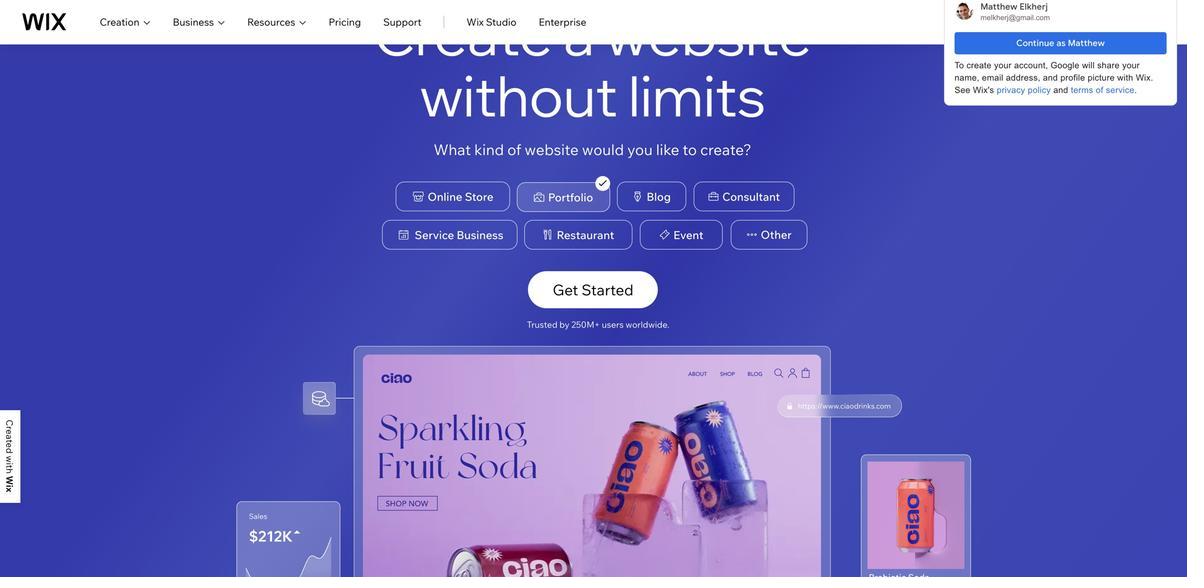 Task type: describe. For each thing, give the bounding box(es) containing it.
trusted by 250m+ users worldwide.
[[527, 320, 670, 330]]

creation
[[100, 16, 140, 28]]

wix studio link
[[467, 15, 517, 29]]

250m+
[[572, 320, 600, 330]]

event
[[674, 228, 704, 242]]

event button
[[640, 220, 723, 250]]

service business
[[415, 228, 504, 242]]

pricing
[[329, 16, 361, 28]]

resources button
[[247, 15, 307, 29]]

a
[[564, 0, 595, 69]]

worldwide.
[[626, 320, 670, 330]]

created with wix image
[[6, 421, 13, 493]]

log in
[[1046, 16, 1074, 28]]

in
[[1066, 16, 1074, 28]]

support link
[[383, 15, 422, 29]]

blog button
[[617, 182, 687, 212]]

online store button
[[396, 182, 510, 212]]

blog
[[647, 190, 671, 204]]

like
[[656, 140, 680, 159]]

creation button
[[100, 15, 151, 29]]

enterprise
[[539, 16, 587, 28]]

restaurant button
[[525, 220, 633, 250]]

business button
[[173, 15, 225, 29]]

create
[[374, 0, 553, 69]]

1 vertical spatial website
[[525, 140, 579, 159]]

users
[[602, 320, 624, 330]]

business inside dropdown button
[[173, 16, 214, 28]]

pricing link
[[329, 15, 361, 29]]

limits
[[629, 61, 766, 131]]

restaurant
[[557, 228, 615, 242]]

without
[[420, 61, 618, 131]]

get started button
[[528, 272, 658, 309]]

trusted
[[527, 320, 558, 330]]

online store
[[428, 190, 494, 204]]

consultant
[[723, 190, 781, 204]]

support
[[383, 16, 422, 28]]

portfolio
[[548, 190, 594, 204]]

business inside button
[[457, 228, 504, 242]]

wix studio
[[467, 16, 517, 28]]

by
[[560, 320, 570, 330]]



Task type: locate. For each thing, give the bounding box(es) containing it.
online
[[428, 190, 463, 204]]

started
[[582, 281, 634, 299]]

get started
[[553, 281, 634, 299]]

portfolio button
[[517, 183, 611, 212]]

other
[[761, 228, 792, 242]]

language selector, english selected image
[[1009, 15, 1024, 29]]

store
[[465, 190, 494, 204]]

wix
[[467, 16, 484, 28]]

0 horizontal spatial website
[[525, 140, 579, 159]]

glass ns.png image
[[778, 395, 902, 418]]

1 horizontal spatial business
[[457, 228, 504, 242]]

consultant button
[[694, 182, 795, 212]]

business
[[173, 16, 214, 28], [457, 228, 504, 242]]

website inside the create a website without limits
[[606, 0, 812, 69]]

enterprise link
[[539, 15, 587, 29]]

create?
[[701, 140, 752, 159]]

get
[[553, 281, 579, 299]]

0 vertical spatial business
[[173, 16, 214, 28]]

resources
[[247, 16, 295, 28]]

0 vertical spatial website
[[606, 0, 812, 69]]

1 horizontal spatial website
[[606, 0, 812, 69]]

kind
[[475, 140, 504, 159]]

of
[[508, 140, 522, 159]]

1 vertical spatial business
[[457, 228, 504, 242]]

other button
[[731, 220, 808, 250]]

0 horizontal spatial business
[[173, 16, 214, 28]]

service
[[415, 228, 454, 242]]

what
[[434, 140, 471, 159]]

to
[[683, 140, 697, 159]]

would
[[582, 140, 624, 159]]

you
[[628, 140, 653, 159]]

website
[[606, 0, 812, 69], [525, 140, 579, 159]]

log
[[1046, 16, 1064, 28]]

studio
[[486, 16, 517, 28]]

create a website without limits
[[374, 0, 812, 131]]

an ecommerce site for a soda company with a sales graph and mobile checkout image
[[363, 355, 822, 578]]

service business button
[[382, 220, 518, 250]]

log in link
[[1046, 15, 1074, 29]]

what kind of website would you like to create?
[[434, 140, 752, 159]]



Task type: vqa. For each thing, say whether or not it's contained in the screenshot.
CLEAR
no



